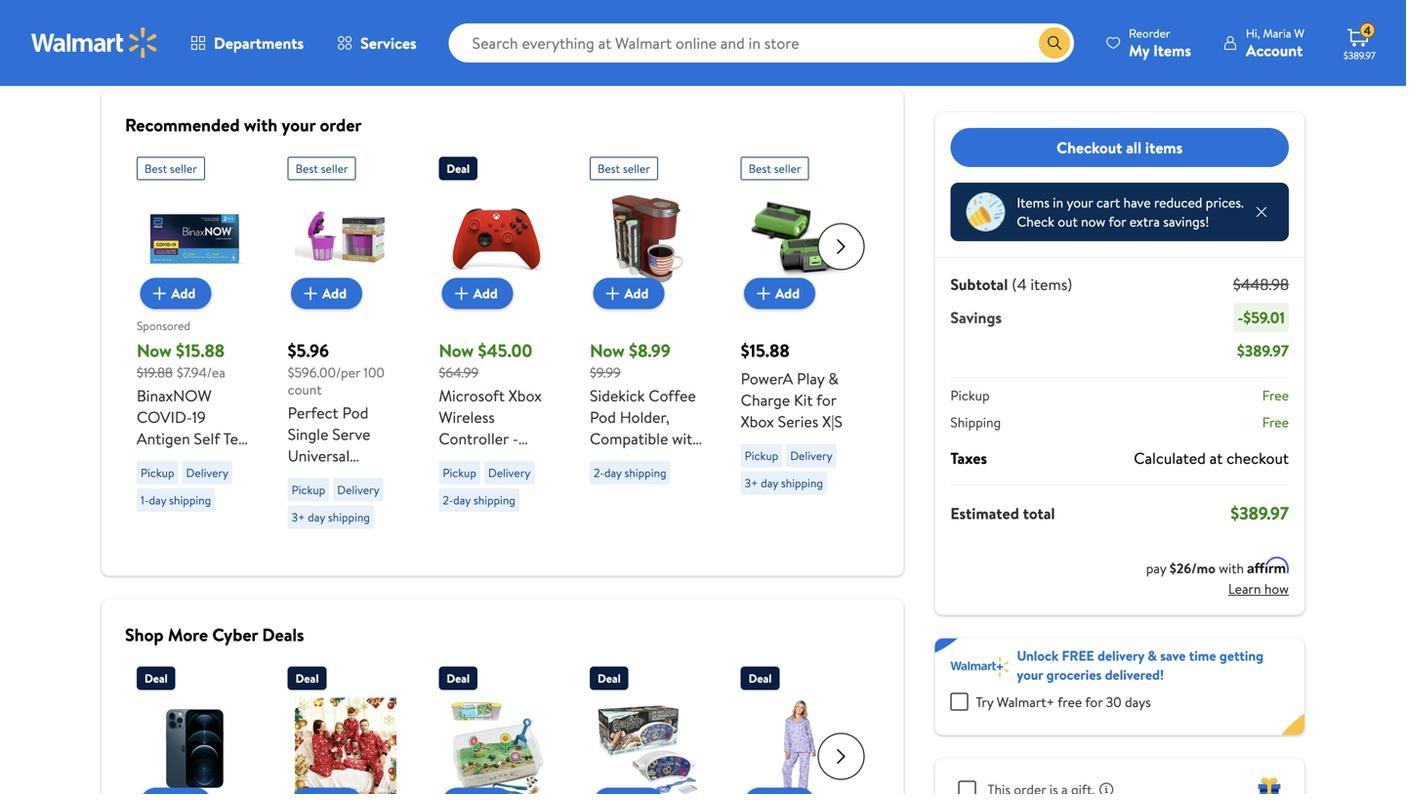 Task type: describe. For each thing, give the bounding box(es) containing it.
checkout for checkout all items
[[1057, 137, 1123, 158]]

add button for now $45.00
[[442, 278, 514, 309]]

add to cart image for add button inside $5.96 group
[[299, 282, 322, 305]]

perfect
[[288, 402, 339, 424]]

shipping inside now $8.99 group
[[625, 465, 667, 481]]

checkout button
[[776, 19, 881, 50]]

shipping inside now $45.00 group
[[474, 492, 516, 509]]

sidekick
[[590, 385, 645, 406]]

pickup for savings
[[951, 386, 990, 405]]

best for now $8.99 group
[[598, 160, 620, 177]]

now $8.99 $9.99 sidekick coffee pod holder, compatible with keurig k cups, charcoal gray
[[590, 339, 701, 492]]

binaxnow
[[137, 385, 212, 406]]

my
[[1129, 40, 1150, 61]]

subtotal for subtotal (4 items)
[[951, 274, 1008, 295]]

$8.99
[[629, 339, 671, 363]]

$5.96 $596.00/per 100 count perfect pod single serve universal reusable coffee filter cup, multistream technology
[[288, 339, 399, 552]]

services
[[361, 32, 417, 54]]

now $45.00 $64.99 microsoft xbox wireless controller - pulse red
[[439, 339, 542, 471]]

day inside now $8.99 group
[[605, 465, 622, 481]]

gifting image
[[1258, 778, 1282, 794]]

& for unlock
[[1148, 646, 1158, 665]]

$26/mo
[[1170, 559, 1216, 578]]

$5.96
[[288, 339, 329, 363]]

reduced price image
[[967, 192, 1006, 232]]

deal for 3rd deal group from right
[[447, 670, 470, 687]]

day inside now $45.00 group
[[453, 492, 471, 509]]

walmart image
[[31, 27, 158, 59]]

add to cart image for add button inside the now $15.88 group
[[148, 282, 171, 305]]

days
[[1125, 692, 1152, 711]]

reusable
[[288, 466, 348, 488]]

3 deal group from the left
[[439, 659, 555, 794]]

deal for second deal group from left
[[296, 670, 319, 687]]

best seller for now $8.99 group
[[598, 160, 651, 177]]

now $45.00 group
[[439, 149, 555, 520]]

checkout all items
[[1057, 137, 1183, 158]]

pulse
[[439, 449, 475, 471]]

reorder
[[1129, 25, 1171, 42]]

add to cart image for now $45.00 group
[[450, 282, 473, 305]]

subtotal for subtotal $259.99
[[125, 24, 182, 45]]

pickup inside $15.88 group
[[745, 447, 779, 464]]

pod for $8.99
[[590, 406, 616, 428]]

pay $26/mo with
[[1147, 559, 1248, 578]]

cups,
[[650, 449, 688, 471]]

unlock free delivery & save time getting your groceries delivered!
[[1017, 646, 1264, 684]]

x|s
[[823, 411, 843, 432]]

now for now $45.00
[[439, 339, 474, 363]]

time
[[1190, 646, 1217, 665]]

1 deal group from the left
[[137, 659, 253, 794]]

antigen
[[137, 428, 190, 449]]

add to cart image for $15.88 group
[[752, 282, 776, 305]]

check
[[1017, 212, 1055, 231]]

technology
[[288, 531, 365, 552]]

k
[[637, 449, 647, 471]]

4
[[1364, 22, 1372, 39]]

subtotal (4 items)
[[951, 274, 1073, 295]]

walmart plus image
[[951, 657, 1010, 677]]

2 deal group from the left
[[288, 659, 404, 794]]

free
[[1058, 692, 1083, 711]]

delivery inside $15.88 group
[[791, 447, 833, 464]]

$596.00/per
[[288, 363, 361, 382]]

services button
[[321, 20, 433, 66]]

0 vertical spatial -
[[1238, 307, 1244, 328]]

close nudge image
[[1254, 204, 1270, 220]]

banner containing unlock free delivery & save time getting your groceries delivered!
[[935, 638, 1305, 735]]

items
[[1146, 137, 1183, 158]]

all
[[1127, 137, 1142, 158]]

shop
[[125, 623, 164, 647]]

delivery inside now $45.00 group
[[488, 465, 531, 481]]

30
[[1107, 692, 1122, 711]]

total
[[1023, 503, 1056, 524]]

for inside $15.88 powera play & charge kit for xbox series x|s
[[817, 389, 837, 411]]

deal for first deal group from the right
[[749, 670, 772, 687]]

reorder my items
[[1129, 25, 1192, 61]]

departments
[[214, 32, 304, 54]]

deal for 2nd deal group from right
[[598, 670, 621, 687]]

have
[[1124, 193, 1151, 212]]

-$59.01
[[1238, 307, 1286, 328]]

shipping inside $15.88 group
[[781, 475, 823, 491]]

$59.01
[[1244, 307, 1286, 328]]

$259.99
[[185, 24, 237, 45]]

best seller for $5.96 group
[[296, 160, 348, 177]]

(2
[[137, 449, 150, 471]]

$15.88 inside sponsored now $15.88 $19.88 $7.94/ea binaxnow covid‐19 antigen self test (2 tests)
[[176, 339, 225, 363]]

hi, maria w account
[[1247, 25, 1305, 61]]

holder,
[[620, 406, 670, 428]]

next slide for horizontalscrollerrecommendations list image
[[818, 223, 865, 270]]

$7.94/ea
[[177, 363, 225, 382]]

now $15.88 group
[[137, 149, 253, 520]]

multistream
[[288, 509, 369, 531]]

3+ for $5.96
[[292, 509, 305, 526]]

$19.88
[[137, 363, 173, 382]]

microsoft
[[439, 385, 505, 406]]

universal
[[288, 445, 350, 466]]

items inside items in your cart have reduced prices. check out now for extra savings!
[[1017, 193, 1050, 212]]

Walmart Site-Wide search field
[[449, 23, 1075, 63]]

best seller for $15.88 group
[[749, 160, 802, 177]]

taxes
[[951, 447, 988, 469]]

subtotal $259.99
[[125, 24, 237, 45]]

delivery
[[1098, 646, 1145, 665]]

now inside sponsored now $15.88 $19.88 $7.94/ea binaxnow covid‐19 antigen self test (2 tests)
[[137, 339, 172, 363]]

tests)
[[154, 449, 192, 471]]

walmart+
[[997, 692, 1055, 711]]

Search search field
[[449, 23, 1075, 63]]

add to cart image for add button within the now $8.99 group
[[601, 282, 625, 305]]

$64.99
[[439, 363, 479, 382]]

with inside now $8.99 $9.99 sidekick coffee pod holder, compatible with keurig k cups, charcoal gray
[[672, 428, 701, 449]]

$9.99
[[590, 363, 621, 382]]

wireless
[[439, 406, 495, 428]]

departments button
[[174, 20, 321, 66]]

count
[[288, 380, 322, 399]]

2- inside now $45.00 group
[[443, 492, 453, 509]]

1 vertical spatial $389.97
[[1238, 340, 1290, 361]]

add for now $45.00
[[473, 284, 498, 303]]

$15.88 powera play & charge kit for xbox series x|s
[[741, 339, 843, 432]]

add button inside $15.88 group
[[744, 278, 816, 309]]

groceries
[[1047, 665, 1102, 684]]

1-day shipping
[[141, 492, 211, 509]]

shop more cyber deals
[[125, 623, 304, 647]]

more
[[168, 623, 208, 647]]

in
[[1053, 193, 1064, 212]]

4 deal group from the left
[[590, 659, 706, 794]]

xbox inside now $45.00 $64.99 microsoft xbox wireless controller - pulse red
[[509, 385, 542, 406]]



Task type: vqa. For each thing, say whether or not it's contained in the screenshot.
boxes
no



Task type: locate. For each thing, give the bounding box(es) containing it.
0 horizontal spatial your
[[282, 113, 316, 137]]

1 horizontal spatial for
[[1086, 692, 1103, 711]]

100
[[364, 363, 385, 382]]

& inside 'unlock free delivery & save time getting your groceries delivered!'
[[1148, 646, 1158, 665]]

seller for $5.96 group
[[321, 160, 348, 177]]

0 vertical spatial items
[[1154, 40, 1192, 61]]

0 horizontal spatial for
[[817, 389, 837, 411]]

1 vertical spatial 2-
[[443, 492, 453, 509]]

3+
[[745, 475, 758, 491], [292, 509, 305, 526]]

3 add from the left
[[473, 284, 498, 303]]

for
[[1109, 212, 1127, 231], [817, 389, 837, 411], [1086, 692, 1103, 711]]

best for $5.96 group
[[296, 160, 318, 177]]

1 vertical spatial xbox
[[741, 411, 775, 432]]

2 vertical spatial $389.97
[[1231, 501, 1290, 526]]

3+ day shipping up technology
[[292, 509, 370, 526]]

pickup inside now $45.00 group
[[443, 465, 477, 481]]

account
[[1247, 40, 1303, 61]]

seller inside $5.96 group
[[321, 160, 348, 177]]

with up learn
[[1219, 559, 1245, 578]]

1 best seller from the left
[[145, 160, 197, 177]]

2 vertical spatial your
[[1017, 665, 1044, 684]]

now
[[137, 339, 172, 363], [439, 339, 474, 363], [590, 339, 625, 363]]

1 vertical spatial -
[[513, 428, 519, 449]]

search icon image
[[1047, 35, 1063, 51]]

deal group
[[137, 659, 253, 794], [288, 659, 404, 794], [439, 659, 555, 794], [590, 659, 706, 794], [741, 659, 857, 794]]

1 free from the top
[[1263, 386, 1290, 405]]

day down pulse
[[453, 492, 471, 509]]

0 vertical spatial &
[[829, 368, 839, 389]]

powera
[[741, 368, 793, 389]]

0 horizontal spatial subtotal
[[125, 24, 182, 45]]

day up technology
[[308, 509, 325, 526]]

your for in
[[1067, 193, 1094, 212]]

your inside 'unlock free delivery & save time getting your groceries delivered!'
[[1017, 665, 1044, 684]]

3+ up technology
[[292, 509, 305, 526]]

pod for $596.00/per
[[342, 402, 369, 424]]

free for pickup
[[1263, 386, 1290, 405]]

1 horizontal spatial 2-day shipping
[[594, 465, 667, 481]]

$15.88 down sponsored
[[176, 339, 225, 363]]

2 add button from the left
[[291, 278, 362, 309]]

0 vertical spatial xbox
[[509, 385, 542, 406]]

2 seller from the left
[[321, 160, 348, 177]]

0 vertical spatial 2-
[[594, 465, 605, 481]]

shipping
[[951, 413, 1002, 432]]

now up microsoft
[[439, 339, 474, 363]]

pickup up 1- on the bottom left
[[141, 465, 174, 481]]

best seller inside $15.88 group
[[749, 160, 802, 177]]

2-day shipping
[[594, 465, 667, 481], [443, 492, 516, 509]]

1 horizontal spatial 3+ day shipping
[[745, 475, 823, 491]]

1 horizontal spatial checkout
[[1057, 137, 1123, 158]]

deal for now $45.00 group
[[447, 160, 470, 177]]

seller for now $15.88 group
[[170, 160, 197, 177]]

& inside $15.88 powera play & charge kit for xbox series x|s
[[829, 368, 839, 389]]

1 horizontal spatial with
[[672, 428, 701, 449]]

add button up $5.96
[[291, 278, 362, 309]]

1 horizontal spatial pod
[[590, 406, 616, 428]]

best seller inside now $8.99 group
[[598, 160, 651, 177]]

kit
[[794, 389, 813, 411]]

add button up $8.99
[[593, 278, 665, 309]]

now $8.99 group
[[590, 149, 706, 492]]

add to cart image
[[148, 282, 171, 305], [299, 282, 322, 305], [601, 282, 625, 305], [450, 792, 473, 794], [752, 792, 776, 794]]

play
[[797, 368, 825, 389]]

checkout for checkout
[[800, 25, 857, 44]]

1 horizontal spatial $15.88
[[741, 339, 790, 363]]

4 add button from the left
[[593, 278, 665, 309]]

delivery up multistream
[[337, 482, 380, 498]]

cart
[[1097, 193, 1121, 212]]

test
[[223, 428, 251, 449]]

best for now $15.88 group
[[145, 160, 167, 177]]

subtotal left $259.99
[[125, 24, 182, 45]]

add inside now $15.88 group
[[171, 284, 196, 303]]

compatible
[[590, 428, 669, 449]]

coffee down serve
[[352, 466, 399, 488]]

add to cart image
[[450, 282, 473, 305], [752, 282, 776, 305], [299, 792, 322, 794]]

$389.97 down 4
[[1344, 49, 1376, 62]]

2 free from the top
[[1263, 413, 1290, 432]]

add button
[[140, 278, 211, 309], [291, 278, 362, 309], [442, 278, 514, 309], [593, 278, 665, 309], [744, 278, 816, 309]]

$448.98
[[1234, 274, 1290, 295]]

1 seller from the left
[[170, 160, 197, 177]]

3+ right gray
[[745, 475, 758, 491]]

2 horizontal spatial now
[[590, 339, 625, 363]]

items right my
[[1154, 40, 1192, 61]]

add
[[171, 284, 196, 303], [322, 284, 347, 303], [473, 284, 498, 303], [625, 284, 649, 303], [776, 284, 800, 303]]

1 horizontal spatial -
[[1238, 307, 1244, 328]]

$5.96 group
[[288, 149, 404, 552]]

3+ day shipping for $15.88
[[745, 475, 823, 491]]

best for $15.88 group
[[749, 160, 772, 177]]

maria
[[1264, 25, 1292, 42]]

2 vertical spatial with
[[1219, 559, 1245, 578]]

1 vertical spatial free
[[1263, 413, 1290, 432]]

add inside $15.88 group
[[776, 284, 800, 303]]

3+ for $15.88
[[745, 475, 758, 491]]

add button up powera
[[744, 278, 816, 309]]

0 horizontal spatial 2-day shipping
[[443, 492, 516, 509]]

learn
[[1229, 579, 1262, 598]]

1 vertical spatial with
[[672, 428, 701, 449]]

subtotal
[[125, 24, 182, 45], [951, 274, 1008, 295]]

xbox down $45.00
[[509, 385, 542, 406]]

xbox inside $15.88 powera play & charge kit for xbox series x|s
[[741, 411, 775, 432]]

affirm image
[[1248, 557, 1290, 573]]

single
[[288, 424, 329, 445]]

your left order on the left of the page
[[282, 113, 316, 137]]

pickup inside $5.96 group
[[292, 482, 326, 498]]

4 add from the left
[[625, 284, 649, 303]]

1 horizontal spatial &
[[1148, 646, 1158, 665]]

2 horizontal spatial your
[[1067, 193, 1094, 212]]

0 horizontal spatial items
[[1017, 193, 1050, 212]]

3+ inside $15.88 group
[[745, 475, 758, 491]]

0 horizontal spatial -
[[513, 428, 519, 449]]

2 horizontal spatial with
[[1219, 559, 1245, 578]]

items left in
[[1017, 193, 1050, 212]]

1 $15.88 from the left
[[176, 339, 225, 363]]

charcoal
[[590, 471, 650, 492]]

free
[[1062, 646, 1095, 665]]

2-day shipping inside now $45.00 group
[[443, 492, 516, 509]]

0 horizontal spatial &
[[829, 368, 839, 389]]

1 horizontal spatial subtotal
[[951, 274, 1008, 295]]

1 vertical spatial for
[[817, 389, 837, 411]]

day down (2
[[149, 492, 166, 509]]

1 horizontal spatial 2-
[[594, 465, 605, 481]]

add button for now $15.88
[[140, 278, 211, 309]]

5 add from the left
[[776, 284, 800, 303]]

delivery down controller
[[488, 465, 531, 481]]

1 vertical spatial 3+ day shipping
[[292, 509, 370, 526]]

2 $15.88 from the left
[[741, 339, 790, 363]]

pickup inside now $15.88 group
[[141, 465, 174, 481]]

items)
[[1031, 274, 1073, 295]]

best seller
[[145, 160, 197, 177], [296, 160, 348, 177], [598, 160, 651, 177], [749, 160, 802, 177]]

0 horizontal spatial add to cart image
[[299, 792, 322, 794]]

day inside $5.96 group
[[308, 509, 325, 526]]

seller for $15.88 group
[[774, 160, 802, 177]]

1 horizontal spatial coffee
[[649, 385, 696, 406]]

5 deal group from the left
[[741, 659, 857, 794]]

This order is a gift. checkbox
[[959, 781, 976, 794]]

deal for 1st deal group from left
[[145, 670, 168, 687]]

add to cart image inside now $15.88 group
[[148, 282, 171, 305]]

your
[[282, 113, 316, 137], [1067, 193, 1094, 212], [1017, 665, 1044, 684]]

pickup left cup,
[[292, 482, 326, 498]]

add up $5.96
[[322, 284, 347, 303]]

$45.00
[[478, 339, 533, 363]]

for left 30
[[1086, 692, 1103, 711]]

& right play
[[829, 368, 839, 389]]

1 horizontal spatial 3+
[[745, 475, 758, 491]]

4 seller from the left
[[774, 160, 802, 177]]

pickup left red
[[443, 465, 477, 481]]

delivery inside now $15.88 group
[[186, 465, 229, 481]]

2 now from the left
[[439, 339, 474, 363]]

unlock
[[1017, 646, 1059, 665]]

pickup down series on the right
[[745, 447, 779, 464]]

with right recommended
[[244, 113, 278, 137]]

1 vertical spatial your
[[1067, 193, 1094, 212]]

add for now $15.88
[[171, 284, 196, 303]]

seller
[[170, 160, 197, 177], [321, 160, 348, 177], [623, 160, 651, 177], [774, 160, 802, 177]]

your up walmart+ at bottom right
[[1017, 665, 1044, 684]]

1 vertical spatial coffee
[[352, 466, 399, 488]]

1-
[[141, 492, 149, 509]]

coffee down $8.99
[[649, 385, 696, 406]]

1 horizontal spatial items
[[1154, 40, 1192, 61]]

add up $45.00
[[473, 284, 498, 303]]

next slide for horizontalscrollerrecommendations list image
[[818, 733, 865, 780]]

1 horizontal spatial now
[[439, 339, 474, 363]]

3+ inside $5.96 group
[[292, 509, 305, 526]]

2- left the k
[[594, 465, 605, 481]]

add to cart image inside now $8.99 group
[[601, 282, 625, 305]]

add to cart image inside now $45.00 group
[[450, 282, 473, 305]]

for inside items in your cart have reduced prices. check out now for extra savings!
[[1109, 212, 1127, 231]]

estimated total
[[951, 503, 1056, 524]]

$389.97
[[1344, 49, 1376, 62], [1238, 340, 1290, 361], [1231, 501, 1290, 526]]

- inside now $45.00 $64.99 microsoft xbox wireless controller - pulse red
[[513, 428, 519, 449]]

0 vertical spatial free
[[1263, 386, 1290, 405]]

try walmart+ free for 30 days
[[976, 692, 1152, 711]]

best inside now $15.88 group
[[145, 160, 167, 177]]

2- down pulse
[[443, 492, 453, 509]]

order
[[320, 113, 362, 137]]

0 horizontal spatial checkout
[[800, 25, 857, 44]]

seller inside now $15.88 group
[[170, 160, 197, 177]]

1 horizontal spatial add to cart image
[[450, 282, 473, 305]]

1 now from the left
[[137, 339, 172, 363]]

0 horizontal spatial 3+
[[292, 509, 305, 526]]

$15.88 up powera
[[741, 339, 790, 363]]

2-day shipping inside now $8.99 group
[[594, 465, 667, 481]]

1 horizontal spatial xbox
[[741, 411, 775, 432]]

2 horizontal spatial for
[[1109, 212, 1127, 231]]

day down series on the right
[[761, 475, 779, 491]]

add to cart image inside $5.96 group
[[299, 282, 322, 305]]

3 seller from the left
[[623, 160, 651, 177]]

0 vertical spatial with
[[244, 113, 278, 137]]

3 add button from the left
[[442, 278, 514, 309]]

add for now $8.99
[[625, 284, 649, 303]]

1 best from the left
[[145, 160, 167, 177]]

subtotal up savings on the top right of page
[[951, 274, 1008, 295]]

$15.88 group
[[741, 149, 857, 503]]

- right red
[[513, 428, 519, 449]]

$389.97 up affirm image
[[1231, 501, 1290, 526]]

checkout
[[1227, 447, 1290, 469]]

0 horizontal spatial $15.88
[[176, 339, 225, 363]]

cyber
[[212, 623, 258, 647]]

now for now $8.99
[[590, 339, 625, 363]]

2 add from the left
[[322, 284, 347, 303]]

best seller inside now $15.88 group
[[145, 160, 197, 177]]

reduced
[[1155, 193, 1203, 212]]

1 vertical spatial items
[[1017, 193, 1050, 212]]

1 add button from the left
[[140, 278, 211, 309]]

1 horizontal spatial your
[[1017, 665, 1044, 684]]

3+ day shipping inside $15.88 group
[[745, 475, 823, 491]]

pickup up shipping
[[951, 386, 990, 405]]

0 vertical spatial for
[[1109, 212, 1127, 231]]

now left $8.99
[[590, 339, 625, 363]]

add inside now $45.00 group
[[473, 284, 498, 303]]

with up gray
[[672, 428, 701, 449]]

for right kit
[[817, 389, 837, 411]]

0 vertical spatial coffee
[[649, 385, 696, 406]]

xbox left series on the right
[[741, 411, 775, 432]]

delivery down series on the right
[[791, 447, 833, 464]]

now inside now $45.00 $64.99 microsoft xbox wireless controller - pulse red
[[439, 339, 474, 363]]

add inside now $8.99 group
[[625, 284, 649, 303]]

pickup for now $15.88
[[141, 465, 174, 481]]

checkout all items button
[[951, 128, 1290, 167]]

shipping inside now $15.88 group
[[169, 492, 211, 509]]

filter
[[288, 488, 324, 509]]

day inside now $15.88 group
[[149, 492, 166, 509]]

sponsored now $15.88 $19.88 $7.94/ea binaxnow covid‐19 antigen self test (2 tests)
[[137, 318, 251, 471]]

1 vertical spatial 3+
[[292, 509, 305, 526]]

3+ day shipping inside $5.96 group
[[292, 509, 370, 526]]

banner
[[935, 638, 1305, 735]]

how
[[1265, 579, 1290, 598]]

3 best seller from the left
[[598, 160, 651, 177]]

1 vertical spatial 2-day shipping
[[443, 492, 516, 509]]

(4
[[1012, 274, 1027, 295]]

add button up sponsored
[[140, 278, 211, 309]]

learn how
[[1229, 579, 1290, 598]]

2 vertical spatial for
[[1086, 692, 1103, 711]]

& for $15.88
[[829, 368, 839, 389]]

2 best seller from the left
[[296, 160, 348, 177]]

savings
[[951, 307, 1002, 328]]

self
[[194, 428, 220, 449]]

controller
[[439, 428, 509, 449]]

now inside now $8.99 $9.99 sidekick coffee pod holder, compatible with keurig k cups, charcoal gray
[[590, 339, 625, 363]]

0 horizontal spatial 3+ day shipping
[[292, 509, 370, 526]]

0 horizontal spatial pod
[[342, 402, 369, 424]]

charge
[[741, 389, 791, 411]]

now
[[1082, 212, 1106, 231]]

add to cart image inside $15.88 group
[[752, 282, 776, 305]]

0 vertical spatial 3+ day shipping
[[745, 475, 823, 491]]

items inside 'reorder my items'
[[1154, 40, 1192, 61]]

seller inside $15.88 group
[[774, 160, 802, 177]]

2- inside now $8.99 group
[[594, 465, 605, 481]]

add button for now $8.99
[[593, 278, 665, 309]]

0 vertical spatial 2-day shipping
[[594, 465, 667, 481]]

deal inside now $45.00 group
[[447, 160, 470, 177]]

0 horizontal spatial 2-
[[443, 492, 453, 509]]

w
[[1295, 25, 1305, 42]]

red
[[478, 449, 505, 471]]

0 vertical spatial 3+
[[745, 475, 758, 491]]

seller inside now $8.99 group
[[623, 160, 651, 177]]

coffee inside $5.96 $596.00/per 100 count perfect pod single serve universal reusable coffee filter cup, multistream technology
[[352, 466, 399, 488]]

pickup
[[951, 386, 990, 405], [745, 447, 779, 464], [141, 465, 174, 481], [443, 465, 477, 481], [292, 482, 326, 498]]

5 add button from the left
[[744, 278, 816, 309]]

series
[[778, 411, 819, 432]]

1 add from the left
[[171, 284, 196, 303]]

add inside $5.96 group
[[322, 284, 347, 303]]

shipping inside $5.96 group
[[328, 509, 370, 526]]

best inside now $8.99 group
[[598, 160, 620, 177]]

serve
[[332, 424, 371, 445]]

day inside $15.88 group
[[761, 475, 779, 491]]

Try Walmart+ free for 30 days checkbox
[[951, 693, 968, 711]]

2 horizontal spatial add to cart image
[[752, 282, 776, 305]]

coffee
[[649, 385, 696, 406], [352, 466, 399, 488]]

keurig
[[590, 449, 634, 471]]

3+ day shipping down series on the right
[[745, 475, 823, 491]]

0 vertical spatial subtotal
[[125, 24, 182, 45]]

2 best from the left
[[296, 160, 318, 177]]

covid‐19
[[137, 406, 206, 428]]

now down sponsored
[[137, 339, 172, 363]]

add button inside now $45.00 group
[[442, 278, 514, 309]]

recommended
[[125, 113, 240, 137]]

pod right perfect
[[342, 402, 369, 424]]

0 vertical spatial checkout
[[800, 25, 857, 44]]

1 vertical spatial checkout
[[1057, 137, 1123, 158]]

1 vertical spatial &
[[1148, 646, 1158, 665]]

3 best from the left
[[598, 160, 620, 177]]

1 vertical spatial subtotal
[[951, 274, 1008, 295]]

pickup for now $45.00
[[443, 465, 477, 481]]

3+ day shipping
[[745, 475, 823, 491], [292, 509, 370, 526]]

items
[[1154, 40, 1192, 61], [1017, 193, 1050, 212]]

free for shipping
[[1263, 413, 1290, 432]]

savings!
[[1164, 212, 1210, 231]]

delivery inside $5.96 group
[[337, 482, 380, 498]]

3+ day shipping for $5.96
[[292, 509, 370, 526]]

add up $8.99
[[625, 284, 649, 303]]

2-day shipping down compatible
[[594, 465, 667, 481]]

hi,
[[1247, 25, 1261, 42]]

- down $448.98
[[1238, 307, 1244, 328]]

& left save
[[1148, 646, 1158, 665]]

learn more about gifting image
[[1099, 782, 1115, 794]]

add button up $45.00
[[442, 278, 514, 309]]

your for with
[[282, 113, 316, 137]]

seller for now $8.99 group
[[623, 160, 651, 177]]

for right now
[[1109, 212, 1127, 231]]

pay
[[1147, 559, 1167, 578]]

0 horizontal spatial coffee
[[352, 466, 399, 488]]

add button inside $5.96 group
[[291, 278, 362, 309]]

pod inside now $8.99 $9.99 sidekick coffee pod holder, compatible with keurig k cups, charcoal gray
[[590, 406, 616, 428]]

0 horizontal spatial now
[[137, 339, 172, 363]]

4 best from the left
[[749, 160, 772, 177]]

save
[[1161, 646, 1186, 665]]

0 horizontal spatial xbox
[[509, 385, 542, 406]]

best seller inside $5.96 group
[[296, 160, 348, 177]]

best inside $5.96 group
[[296, 160, 318, 177]]

add up sponsored
[[171, 284, 196, 303]]

$15.88 inside $15.88 powera play & charge kit for xbox series x|s
[[741, 339, 790, 363]]

0 vertical spatial your
[[282, 113, 316, 137]]

day left the k
[[605, 465, 622, 481]]

shipping
[[625, 465, 667, 481], [781, 475, 823, 491], [169, 492, 211, 509], [474, 492, 516, 509], [328, 509, 370, 526]]

delivery down the self
[[186, 465, 229, 481]]

gray
[[654, 471, 686, 492]]

2-day shipping down red
[[443, 492, 516, 509]]

best seller for now $15.88 group
[[145, 160, 197, 177]]

delivery
[[791, 447, 833, 464], [186, 465, 229, 481], [488, 465, 531, 481], [337, 482, 380, 498]]

your right in
[[1067, 193, 1094, 212]]

with
[[244, 113, 278, 137], [672, 428, 701, 449], [1219, 559, 1245, 578]]

add button inside now $8.99 group
[[593, 278, 665, 309]]

deal
[[447, 160, 470, 177], [145, 670, 168, 687], [296, 670, 319, 687], [447, 670, 470, 687], [598, 670, 621, 687], [749, 670, 772, 687]]

pod inside $5.96 $596.00/per 100 count perfect pod single serve universal reusable coffee filter cup, multistream technology
[[342, 402, 369, 424]]

pod left holder,
[[590, 406, 616, 428]]

best inside $15.88 group
[[749, 160, 772, 177]]

0 horizontal spatial with
[[244, 113, 278, 137]]

extra
[[1130, 212, 1161, 231]]

4 best seller from the left
[[749, 160, 802, 177]]

0 vertical spatial $389.97
[[1344, 49, 1376, 62]]

prices.
[[1206, 193, 1244, 212]]

coffee inside now $8.99 $9.99 sidekick coffee pod holder, compatible with keurig k cups, charcoal gray
[[649, 385, 696, 406]]

for inside banner
[[1086, 692, 1103, 711]]

add up powera
[[776, 284, 800, 303]]

3 now from the left
[[590, 339, 625, 363]]

$389.97 down the $59.01 at the top of page
[[1238, 340, 1290, 361]]

add button inside now $15.88 group
[[140, 278, 211, 309]]

your inside items in your cart have reduced prices. check out now for extra savings!
[[1067, 193, 1094, 212]]

delivered!
[[1106, 665, 1165, 684]]



